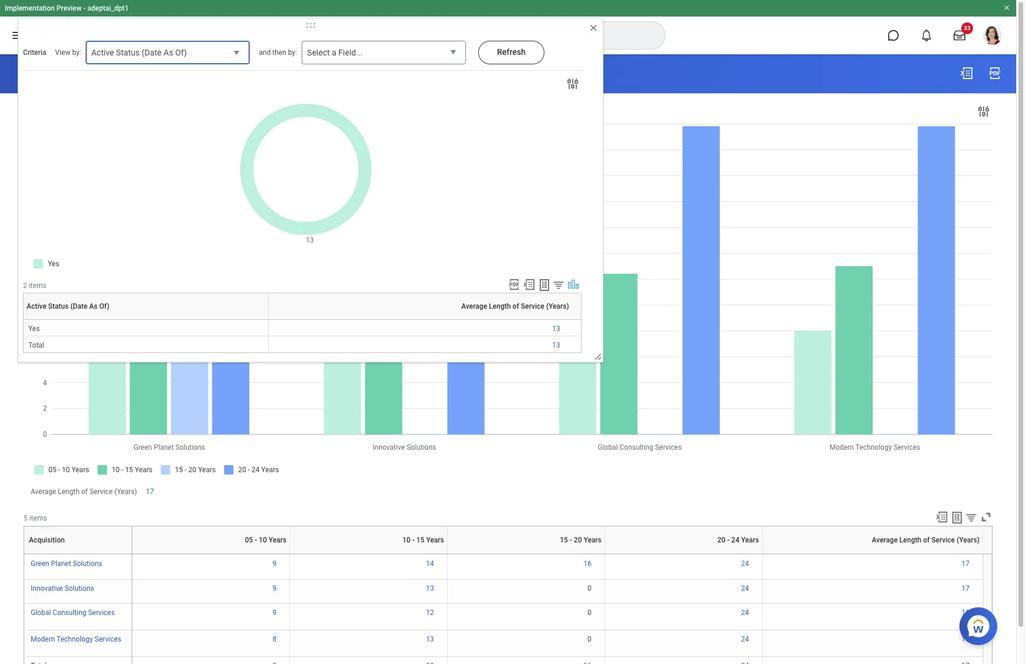 Task type: describe. For each thing, give the bounding box(es) containing it.
9 for 12
[[273, 609, 277, 617]]

export to excel image for export to worksheets image
[[936, 511, 949, 524]]

05 - 10 years button
[[209, 554, 213, 555]]

16 button for 12
[[962, 608, 972, 618]]

and then by:
[[259, 48, 297, 57]]

active status (date as of) button
[[86, 41, 250, 66]]

average length of service (years) column header
[[762, 554, 983, 555]]

(date inside active status (date as of) dropdown button
[[142, 48, 162, 57]]

average length of service (years) button
[[271, 302, 569, 311]]

service inside the row 'element'
[[932, 536, 955, 545]]

10 - 15 years button
[[367, 554, 371, 555]]

modern
[[31, 635, 55, 644]]

global consulting services
[[31, 609, 115, 617]]

17 button for 0
[[962, 584, 972, 593]]

acquisition tenure analysis main content
[[0, 54, 1016, 664]]

planet
[[51, 560, 71, 568]]

green planet solutions link
[[31, 558, 102, 568]]

modern technology services link
[[31, 633, 121, 644]]

17 for 16
[[962, 560, 970, 568]]

2 items
[[23, 281, 46, 290]]

5 items
[[24, 514, 47, 523]]

3 0 button from the top
[[588, 635, 593, 644]]

15 - 20 years
[[560, 536, 602, 545]]

technology
[[57, 635, 93, 644]]

0 for second "0" button from the bottom of the the acquisition tenure analysis main content
[[588, 609, 592, 617]]

global
[[31, 609, 51, 617]]

active status (date as of) inside button
[[27, 302, 109, 311]]

previous page image
[[21, 65, 35, 80]]

0 vertical spatial average length of service (years)
[[461, 302, 569, 311]]

row element containing 05 - 10 years
[[132, 527, 986, 554]]

close environment banner image
[[1003, 4, 1011, 11]]

14 button
[[426, 559, 436, 569]]

24 button for third "0" button from the top of the the acquisition tenure analysis main content
[[741, 635, 751, 644]]

a
[[332, 48, 336, 57]]

status inside dropdown button
[[116, 48, 140, 57]]

inbox large image
[[954, 30, 966, 41]]

1 vertical spatial acquisition
[[29, 536, 65, 545]]

05 for 05 - 10 years
[[245, 536, 253, 545]]

select
[[307, 48, 330, 57]]

global consulting services link
[[31, 606, 115, 617]]

average length of service (years) inside the row 'element'
[[872, 536, 980, 545]]

0 vertical spatial 17
[[146, 488, 154, 496]]

24 for first 24 button from the top
[[741, 560, 749, 568]]

innovative solutions link
[[31, 582, 94, 593]]

15 - 20 years button
[[524, 554, 528, 555]]

2
[[23, 281, 27, 290]]

items for 2 items
[[29, 281, 46, 290]]

as inside button
[[89, 302, 98, 311]]

select to filter grid data image
[[965, 511, 978, 524]]

1 vertical spatial average length of service (years)
[[31, 488, 137, 496]]

05 - 10 years image
[[137, 661, 285, 664]]

24 for third "0" button from the top of the the acquisition tenure analysis main content's 24 button
[[741, 635, 749, 644]]

of) inside button
[[99, 302, 109, 311]]

17 for 0
[[962, 584, 970, 593]]

preview
[[57, 4, 82, 12]]

- inside banner
[[83, 4, 86, 12]]

33 button
[[947, 22, 973, 48]]

then
[[272, 48, 286, 57]]

17 button for 16
[[962, 559, 972, 569]]

0 horizontal spatial view printable version (pdf) image
[[508, 278, 521, 291]]

0 for first "0" button from the top
[[588, 584, 592, 593]]

analysis
[[148, 67, 193, 81]]

export to worksheets image
[[537, 278, 552, 292]]

implementation preview -   adeptai_dpt1
[[5, 4, 129, 12]]

33
[[964, 25, 971, 31]]

green
[[31, 560, 49, 568]]

green planet solutions
[[31, 560, 102, 568]]

yes
[[28, 325, 40, 333]]



Task type: vqa. For each thing, say whether or not it's contained in the screenshot.
Services within the 'link'
yes



Task type: locate. For each thing, give the bounding box(es) containing it.
2 vertical spatial 9 button
[[273, 608, 278, 618]]

services
[[88, 609, 115, 617], [95, 635, 121, 644]]

active down 2 items
[[27, 302, 46, 311]]

(years)
[[546, 302, 569, 311], [114, 488, 137, 496], [957, 536, 980, 545], [875, 554, 877, 555]]

notifications large image
[[921, 30, 933, 41]]

export to excel image left export to worksheets icon
[[523, 278, 536, 291]]

2 9 button from the top
[[273, 584, 278, 593]]

3 9 button from the top
[[273, 608, 278, 618]]

search image
[[363, 28, 377, 43]]

Search Workday  search field
[[384, 22, 641, 48]]

16 button
[[584, 559, 593, 569], [962, 608, 972, 618], [962, 635, 972, 644]]

0 vertical spatial items
[[29, 281, 46, 290]]

0 vertical spatial 16 button
[[584, 559, 593, 569]]

3 0 from the top
[[588, 635, 592, 644]]

1 vertical spatial 17 button
[[962, 559, 972, 569]]

24 button for first "0" button from the top
[[741, 584, 751, 593]]

2 vertical spatial 16
[[962, 635, 970, 644]]

1 vertical spatial 9
[[273, 584, 277, 593]]

acquisition tenure analysis
[[45, 67, 193, 81]]

2 vertical spatial 0
[[588, 635, 592, 644]]

0 horizontal spatial toolbar
[[504, 278, 582, 293]]

0 vertical spatial export to excel image
[[960, 66, 974, 80]]

export to excel image for right view printable version (pdf) image
[[960, 66, 974, 80]]

0 vertical spatial as
[[164, 48, 173, 57]]

15
[[416, 536, 425, 545], [560, 536, 568, 545], [368, 554, 368, 555], [524, 554, 525, 555]]

1 vertical spatial configure and view chart data image
[[977, 104, 991, 119]]

2 vertical spatial 0 button
[[588, 635, 593, 644]]

2 0 from the top
[[588, 609, 592, 617]]

acquisition button
[[77, 554, 80, 555]]

9 button
[[273, 559, 278, 569], [273, 584, 278, 593], [273, 608, 278, 618]]

1 vertical spatial status
[[48, 302, 69, 311]]

modern technology services
[[31, 635, 121, 644]]

13 button
[[552, 324, 562, 334], [552, 341, 562, 350], [426, 584, 436, 593], [426, 635, 436, 644]]

toolbar for 5 items
[[930, 511, 993, 526]]

as inside dropdown button
[[164, 48, 173, 57]]

24 button
[[741, 559, 751, 569], [741, 584, 751, 593], [741, 608, 751, 618], [741, 635, 751, 644]]

average length of service (years)
[[461, 302, 569, 311], [31, 488, 137, 496], [872, 536, 980, 545]]

2 by: from the left
[[288, 48, 297, 57]]

3 24 button from the top
[[741, 608, 751, 618]]

1 vertical spatial services
[[95, 635, 121, 644]]

of
[[513, 302, 519, 311], [81, 488, 88, 496], [923, 536, 930, 545], [873, 554, 873, 555]]

14
[[426, 560, 434, 568]]

20 - 24 years button
[[682, 554, 686, 555]]

24 button for second "0" button from the bottom of the the acquisition tenure analysis main content
[[741, 608, 751, 618]]

20
[[574, 536, 582, 545], [718, 536, 726, 545], [525, 554, 526, 555], [682, 554, 682, 555]]

9 button for 13
[[273, 584, 278, 593]]

acquisition up "green"
[[29, 536, 65, 545]]

items right 2
[[29, 281, 46, 290]]

2 vertical spatial 16 button
[[962, 635, 972, 644]]

1 vertical spatial items
[[29, 514, 47, 523]]

1 vertical spatial 16 button
[[962, 608, 972, 618]]

8 button
[[273, 635, 278, 644]]

10
[[259, 536, 267, 545], [403, 536, 411, 545], [210, 554, 211, 555], [367, 554, 367, 555]]

toolbar
[[504, 278, 582, 293], [930, 511, 993, 526]]

1 horizontal spatial active
[[91, 48, 114, 57]]

0 vertical spatial view printable version (pdf) image
[[988, 66, 1002, 80]]

and
[[259, 48, 271, 57]]

8
[[273, 635, 277, 644]]

implementation preview -   adeptai_dpt1 banner
[[0, 0, 1016, 54]]

10 - 15 years
[[403, 536, 444, 545]]

1 vertical spatial 9 button
[[273, 584, 278, 593]]

0 vertical spatial 05
[[245, 536, 253, 545]]

criteria
[[23, 48, 46, 57]]

2 vertical spatial 17 button
[[962, 584, 972, 593]]

export to excel image
[[960, 66, 974, 80], [523, 278, 536, 291], [936, 511, 949, 524]]

1 24 button from the top
[[741, 559, 751, 569]]

0 horizontal spatial average length of service (years)
[[31, 488, 137, 496]]

0 horizontal spatial export to excel image
[[523, 278, 536, 291]]

16 button for 13
[[962, 635, 972, 644]]

total element
[[31, 659, 47, 664]]

15 - 20 years image
[[452, 661, 600, 664]]

0 vertical spatial 16
[[584, 560, 592, 568]]

1 vertical spatial export to excel image
[[523, 278, 536, 291]]

toolbar inside the acquisition tenure analysis main content
[[930, 511, 993, 526]]

0 vertical spatial 0
[[588, 584, 592, 593]]

1 9 from the top
[[273, 560, 277, 568]]

0 vertical spatial active status (date as of)
[[91, 48, 187, 57]]

(date inside active status (date as of) button
[[70, 302, 87, 311]]

0 horizontal spatial by:
[[72, 48, 81, 57]]

of) inside dropdown button
[[175, 48, 187, 57]]

solutions
[[73, 560, 102, 568], [65, 584, 94, 593]]

1 vertical spatial 05
[[209, 554, 210, 555]]

select a field...
[[307, 48, 363, 57]]

items for 5 items
[[29, 514, 47, 523]]

24 inside the row 'element'
[[732, 536, 740, 545]]

configure and view chart data image
[[566, 77, 580, 91], [977, 104, 991, 119]]

items inside the acquisition tenure analysis main content
[[29, 514, 47, 523]]

active inside button
[[27, 302, 46, 311]]

innovative solutions
[[31, 584, 94, 593]]

1 9 button from the top
[[273, 559, 278, 569]]

active status (date as of) button
[[27, 294, 273, 320]]

0 vertical spatial of)
[[175, 48, 187, 57]]

refresh
[[497, 47, 526, 57]]

1 horizontal spatial toolbar
[[930, 511, 993, 526]]

by: right then
[[288, 48, 297, 57]]

select a field... button
[[302, 41, 466, 65]]

9 for 13
[[273, 584, 277, 593]]

justify image
[[11, 28, 25, 43]]

solutions up global consulting services link
[[65, 584, 94, 593]]

0 vertical spatial 0 button
[[588, 584, 593, 593]]

items right 5
[[29, 514, 47, 523]]

select to filter grid data image
[[552, 279, 565, 291]]

status inside button
[[48, 302, 69, 311]]

view printable version (pdf) image left export to worksheets icon
[[508, 278, 521, 291]]

view printable version (pdf) image down profile logan mcneil icon
[[988, 66, 1002, 80]]

0 vertical spatial 17 button
[[146, 487, 156, 497]]

1 vertical spatial active status (date as of)
[[27, 302, 109, 311]]

consulting
[[53, 609, 86, 617]]

0 vertical spatial 9
[[273, 560, 277, 568]]

years
[[269, 536, 287, 545], [426, 536, 444, 545], [584, 536, 602, 545], [741, 536, 759, 545], [211, 554, 212, 555], [369, 554, 370, 555], [526, 554, 528, 555], [684, 554, 685, 555]]

05
[[245, 536, 253, 545], [209, 554, 210, 555]]

1 vertical spatial as
[[89, 302, 98, 311]]

row element
[[25, 527, 134, 554], [132, 527, 986, 554]]

acquisition
[[45, 67, 105, 81], [29, 536, 65, 545], [77, 554, 80, 555]]

refresh button
[[478, 41, 545, 64]]

export to excel image left export to worksheets image
[[936, 511, 949, 524]]

active status (date as of) inside dropdown button
[[91, 48, 187, 57]]

17
[[146, 488, 154, 496], [962, 560, 970, 568], [962, 584, 970, 593]]

0 for third "0" button from the top of the the acquisition tenure analysis main content
[[588, 635, 592, 644]]

innovative
[[31, 584, 63, 593]]

1 horizontal spatial as
[[164, 48, 173, 57]]

fullscreen image
[[980, 511, 993, 524]]

0 button
[[588, 584, 593, 593], [588, 608, 593, 618], [588, 635, 593, 644]]

24 for 24 button corresponding to first "0" button from the top
[[741, 584, 749, 593]]

1 horizontal spatial view printable version (pdf) image
[[988, 66, 1002, 80]]

9 button for 12
[[273, 608, 278, 618]]

average
[[461, 302, 487, 311], [31, 488, 56, 496], [872, 536, 898, 545], [868, 554, 870, 555]]

1 vertical spatial solutions
[[65, 584, 94, 593]]

export to excel image down 33 button
[[960, 66, 974, 80]]

1 0 from the top
[[588, 584, 592, 593]]

24
[[732, 536, 740, 545], [683, 554, 684, 555], [741, 560, 749, 568], [741, 584, 749, 593], [741, 609, 749, 617], [741, 635, 749, 644]]

0 horizontal spatial 05
[[209, 554, 210, 555]]

1 vertical spatial 0
[[588, 609, 592, 617]]

05 - 10 years
[[245, 536, 287, 545]]

length
[[489, 302, 511, 311], [58, 488, 80, 496], [900, 536, 922, 545], [871, 554, 872, 555]]

12 button
[[426, 608, 436, 618]]

-
[[83, 4, 86, 12], [255, 536, 257, 545], [412, 536, 415, 545], [570, 536, 572, 545], [727, 536, 730, 545], [210, 554, 210, 555], [367, 554, 368, 555], [525, 554, 525, 555], [683, 554, 683, 555]]

view
[[55, 48, 70, 57]]

view printable version (pdf) image
[[988, 66, 1002, 80], [508, 278, 521, 291]]

10 - 15 years image
[[295, 661, 442, 664]]

2 vertical spatial 9
[[273, 609, 277, 617]]

active up acquisition tenure analysis
[[91, 48, 114, 57]]

12
[[426, 609, 434, 617]]

1 vertical spatial view printable version (pdf) image
[[508, 278, 521, 291]]

1 row element from the left
[[25, 527, 134, 554]]

16 for 13
[[962, 635, 970, 644]]

active status (date as of) down 2 items
[[27, 302, 109, 311]]

2 0 button from the top
[[588, 608, 593, 618]]

1 vertical spatial 17
[[962, 560, 970, 568]]

2 horizontal spatial export to excel image
[[960, 66, 974, 80]]

1 0 button from the top
[[588, 584, 593, 593]]

1 vertical spatial 16
[[962, 609, 970, 617]]

1 vertical spatial of)
[[99, 302, 109, 311]]

0 vertical spatial (date
[[142, 48, 162, 57]]

17 button
[[146, 487, 156, 497], [962, 559, 972, 569], [962, 584, 972, 593]]

0 horizontal spatial as
[[89, 302, 98, 311]]

1 horizontal spatial configure and view chart data image
[[977, 104, 991, 119]]

20 - 24 years
[[718, 536, 759, 545]]

05 - 10 years 10 - 15 years 15 - 20 years 20 - 24 years average length of service (years)
[[209, 554, 877, 555]]

0 horizontal spatial active
[[27, 302, 46, 311]]

acquisition down view by:
[[45, 67, 105, 81]]

0 vertical spatial acquisition
[[45, 67, 105, 81]]

average length of service (years) down export to worksheets image
[[872, 536, 980, 545]]

1 horizontal spatial of)
[[175, 48, 187, 57]]

status
[[116, 48, 140, 57], [48, 302, 69, 311]]

solutions down acquisition button
[[73, 560, 102, 568]]

as
[[164, 48, 173, 57], [89, 302, 98, 311]]

1 horizontal spatial 05
[[245, 536, 253, 545]]

by:
[[72, 48, 81, 57], [288, 48, 297, 57]]

3 9 from the top
[[273, 609, 277, 617]]

adeptai_dpt1
[[87, 4, 129, 12]]

average length of service (years) down export to worksheets icon
[[461, 302, 569, 311]]

by: right view
[[72, 48, 81, 57]]

acquisition for acquisition tenure analysis
[[45, 67, 105, 81]]

active inside dropdown button
[[91, 48, 114, 57]]

services for global consulting services
[[88, 609, 115, 617]]

0 vertical spatial status
[[116, 48, 140, 57]]

5
[[24, 514, 28, 523]]

view by:
[[55, 48, 81, 57]]

services right consulting
[[88, 609, 115, 617]]

resize modal image
[[594, 353, 603, 362]]

1 vertical spatial (date
[[70, 302, 87, 311]]

0 horizontal spatial of)
[[99, 302, 109, 311]]

acquisition up green planet solutions link
[[77, 554, 80, 555]]

0
[[588, 584, 592, 593], [588, 609, 592, 617], [588, 635, 592, 644]]

of)
[[175, 48, 187, 57], [99, 302, 109, 311]]

services right technology
[[95, 635, 121, 644]]

4 24 button from the top
[[741, 635, 751, 644]]

active status (date as of) up "tenure"
[[91, 48, 187, 57]]

0 vertical spatial active
[[91, 48, 114, 57]]

expand/collapse chart image
[[567, 278, 580, 291]]

16 for 12
[[962, 609, 970, 617]]

2 row element from the left
[[132, 527, 986, 554]]

2 24 button from the top
[[741, 584, 751, 593]]

1 vertical spatial active
[[27, 302, 46, 311]]

tenure
[[108, 67, 145, 81]]

1 by: from the left
[[72, 48, 81, 57]]

0 horizontal spatial configure and view chart data image
[[566, 77, 580, 91]]

0 vertical spatial configure and view chart data image
[[566, 77, 580, 91]]

2 vertical spatial average length of service (years)
[[872, 536, 980, 545]]

2 vertical spatial export to excel image
[[936, 511, 949, 524]]

2 vertical spatial 17
[[962, 584, 970, 593]]

services for modern technology services
[[95, 635, 121, 644]]

close image
[[589, 23, 598, 32]]

profile logan mcneil image
[[983, 26, 1002, 47]]

items
[[29, 281, 46, 290], [29, 514, 47, 523]]

2 vertical spatial acquisition
[[77, 554, 80, 555]]

field...
[[338, 48, 363, 57]]

0 vertical spatial services
[[88, 609, 115, 617]]

active status (date as of)
[[91, 48, 187, 57], [27, 302, 109, 311]]

1 horizontal spatial status
[[116, 48, 140, 57]]

implementation
[[5, 4, 55, 12]]

1 horizontal spatial export to excel image
[[936, 511, 949, 524]]

total
[[28, 341, 44, 350]]

9 for 14
[[273, 560, 277, 568]]

0 vertical spatial solutions
[[73, 560, 102, 568]]

1 horizontal spatial by:
[[288, 48, 297, 57]]

move modal image
[[299, 18, 322, 32]]

1 vertical spatial toolbar
[[930, 511, 993, 526]]

0 horizontal spatial (date
[[70, 302, 87, 311]]

export to worksheets image
[[950, 511, 964, 525]]

0 vertical spatial 9 button
[[273, 559, 278, 569]]

acquisition tenure analysis link
[[45, 67, 193, 81]]

2 9 from the top
[[273, 584, 277, 593]]

row element containing acquisition
[[25, 527, 134, 554]]

1 vertical spatial 0 button
[[588, 608, 593, 618]]

24 for second "0" button from the bottom of the the acquisition tenure analysis main content's 24 button
[[741, 609, 749, 617]]

average length of service (years) up 5 items
[[31, 488, 137, 496]]

service
[[521, 302, 545, 311], [90, 488, 113, 496], [932, 536, 955, 545], [873, 554, 875, 555]]

active
[[91, 48, 114, 57], [27, 302, 46, 311]]

13
[[552, 325, 560, 333], [552, 341, 560, 350], [426, 584, 434, 593], [426, 635, 434, 644]]

16
[[584, 560, 592, 568], [962, 609, 970, 617], [962, 635, 970, 644]]

9 button for 14
[[273, 559, 278, 569]]

2 horizontal spatial average length of service (years)
[[872, 536, 980, 545]]

1 horizontal spatial (date
[[142, 48, 162, 57]]

0 horizontal spatial status
[[48, 302, 69, 311]]

05 for 05 - 10 years 10 - 15 years 15 - 20 years 20 - 24 years average length of service (years)
[[209, 554, 210, 555]]

acquisition for acquisition button
[[77, 554, 80, 555]]

9
[[273, 560, 277, 568], [273, 584, 277, 593], [273, 609, 277, 617]]

0 vertical spatial toolbar
[[504, 278, 582, 293]]

toolbar for 2 items
[[504, 278, 582, 293]]

1 horizontal spatial average length of service (years)
[[461, 302, 569, 311]]

(date
[[142, 48, 162, 57], [70, 302, 87, 311]]



